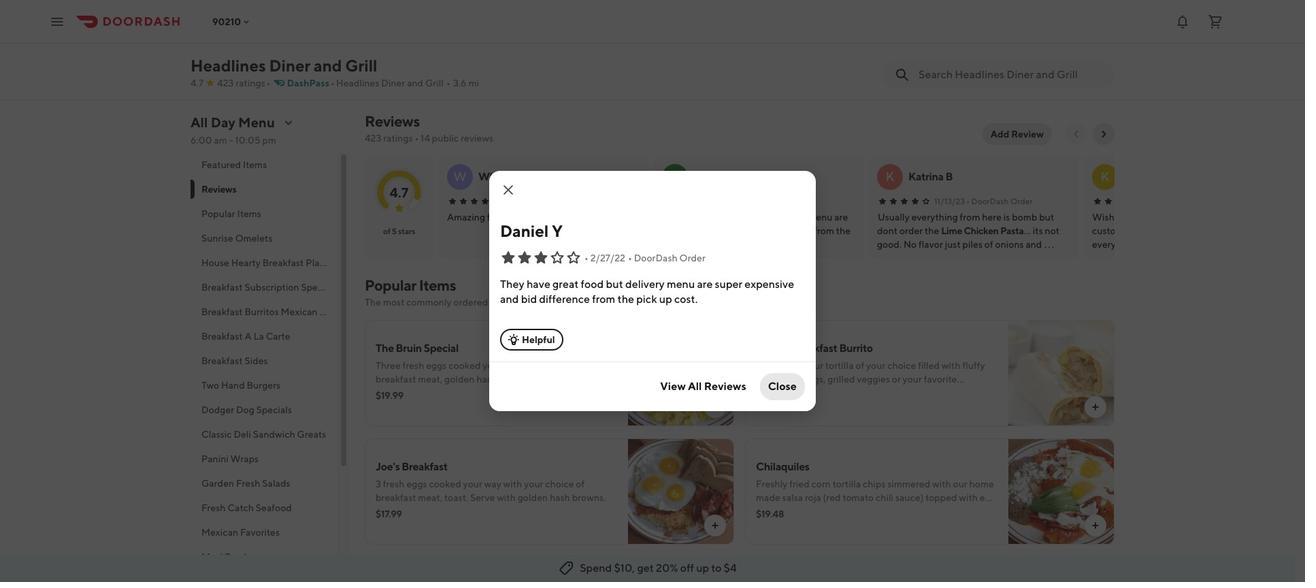 Task type: vqa. For each thing, say whether or not it's contained in the screenshot.
avocado
yes



Task type: describe. For each thing, give the bounding box(es) containing it.
your inside chilaquiles freshly fried corn tortilla chips simmered with our home made salsa roja (red tomato chili sauce) topped with egg cooked your way, creamy avocado slices, sour cream and queso fresco. serve  with refried pinto beans.
[[791, 506, 810, 517]]

way inside the joe's breakfast 3 fresh  eggs cooked your way with your choice of breakfast meat, toast. serve with  golden hash browns. $17.99
[[485, 479, 502, 490]]

ordered
[[454, 297, 488, 308]]

house hearty breakfast plates
[[202, 257, 333, 268]]

breakfast subscription specials
[[202, 282, 337, 293]]

• doordash order for 11/13/23
[[967, 196, 1033, 206]]

serve inside chilaquiles freshly fried corn tortilla chips simmered with our home made salsa roja (red tomato chili sauce) topped with egg cooked your way, creamy avocado slices, sour cream and queso fresco. serve  with refried pinto beans.
[[815, 519, 840, 530]]

423 inside reviews 423 ratings • 14 public reviews
[[365, 133, 382, 144]]

1 horizontal spatial daniel y
[[694, 170, 734, 183]]

reviews for reviews
[[202, 184, 237, 195]]

the big french toast image
[[1012, 0, 1133, 42]]

0 vertical spatial y
[[727, 170, 734, 183]]

open menu image
[[49, 13, 65, 30]]

soft
[[785, 360, 802, 371]]

0 vertical spatial chilaquiles image
[[754, 0, 874, 42]]

fresh inside "button"
[[236, 478, 260, 489]]

doordash inside daniel y dialog
[[634, 253, 678, 263]]

specials for dodger dog specials
[[256, 404, 292, 415]]

dodger dog specials
[[202, 404, 292, 415]]

helpful
[[522, 334, 555, 345]]

$19.48
[[756, 509, 784, 519]]

headlines diner and grill
[[191, 56, 378, 75]]

whitney
[[479, 170, 521, 183]]

or
[[892, 374, 901, 385]]

1 vertical spatial joe's breakfast image
[[628, 438, 735, 545]]

cooked inside chilaquiles freshly fried corn tortilla chips simmered with our home made salsa roja (red tomato chili sauce) topped with egg cooked your way, creamy avocado slices, sour cream and queso fresco. serve  with refried pinto beans.
[[756, 506, 789, 517]]

grill for headlines diner and grill • 3.6 mi
[[426, 78, 444, 89]]

garden
[[202, 478, 234, 489]]

diner for headlines diner and grill
[[269, 56, 311, 75]]

breakfast sides button
[[191, 349, 338, 373]]

daniel y inside daniel y dialog
[[500, 221, 563, 240]]

two hand burgers
[[202, 380, 281, 391]]

corn
[[812, 479, 831, 490]]

headlines for headlines diner and grill • 3.6 mi
[[336, 78, 380, 89]]

items for popular items
[[237, 208, 261, 219]]

hash inside the joe's breakfast 3 fresh  eggs cooked your way with your choice of breakfast meat, toast. serve with  golden hash browns. $17.99
[[550, 492, 570, 503]]

1 vertical spatial favorites
[[240, 527, 280, 538]]

423 ratings •
[[217, 78, 271, 89]]

of inside classic breakfast burrito large, soft flour  tortilla of your choice filled with fluffy scrambled eggs, grilled veggies or your favorite breakfast meat, golden hash browns and melty cheddar cheese.
[[856, 360, 865, 371]]

our
[[954, 479, 968, 490]]

choice inside classic breakfast burrito large, soft flour  tortilla of your choice filled with fluffy scrambled eggs, grilled veggies or your favorite breakfast meat, golden hash browns and melty cheddar cheese.
[[888, 360, 917, 371]]

burritos
[[245, 306, 279, 317]]

0 horizontal spatial classic breakfast burrito image
[[495, 0, 615, 42]]

lime chicken pasta button
[[942, 224, 1024, 238]]

reviews for reviews 423 ratings • 14 public reviews
[[365, 112, 420, 130]]

luxe breakfast burrito image
[[628, 557, 735, 582]]

off
[[681, 562, 694, 575]]

items for popular items the most commonly ordered items and dishes from this store
[[419, 276, 456, 294]]

add item to cart image for the bruin special
[[710, 402, 721, 413]]

three
[[376, 360, 401, 371]]

add item to cart image for classic breakfast burrito
[[1091, 402, 1102, 413]]

2/27/22
[[591, 253, 626, 263]]

spend $10, get 20% off up to $4
[[580, 562, 737, 575]]

katrina
[[909, 170, 944, 183]]

$10,
[[614, 562, 635, 575]]

close undefined image
[[500, 182, 517, 198]]

breakfast burritos mexican morning favorites
[[202, 306, 398, 317]]

p
[[522, 170, 530, 183]]

chips
[[863, 479, 886, 490]]

tortilla inside classic breakfast burrito large, soft flour  tortilla of your choice filled with fluffy scrambled eggs, grilled veggies or your favorite breakfast meat, golden hash browns and melty cheddar cheese.
[[826, 360, 854, 371]]

reviews 423 ratings • 14 public reviews
[[365, 112, 494, 144]]

day
[[211, 114, 236, 130]]

melty
[[931, 387, 956, 398]]

grill for headlines diner and grill
[[345, 56, 378, 75]]

$16.99
[[889, 78, 918, 89]]

cooked inside the bruin special three fresh eggs cooked your way with your choice of breakfast meat, golden hash browns and two fluffy pancakes. add fruits to pancakes if you'd like.
[[449, 360, 481, 371]]

order for daniel y
[[795, 196, 817, 206]]

y inside dialog
[[552, 221, 563, 240]]

fried
[[790, 479, 810, 490]]

0 vertical spatial 4.7
[[191, 78, 204, 89]]

reviews inside view all reviews button
[[705, 380, 747, 393]]

bruin
[[396, 342, 422, 355]]

90210 button
[[212, 16, 252, 27]]

golden inside classic breakfast burrito large, soft flour  tortilla of your choice filled with fluffy scrambled eggs, grilled veggies or your favorite breakfast meat, golden hash browns and melty cheddar cheese.
[[825, 387, 855, 398]]

1 vertical spatial to
[[712, 562, 722, 575]]

pancakes,
[[889, 46, 937, 59]]

queso
[[756, 519, 783, 530]]

made
[[756, 492, 781, 503]]

get
[[638, 562, 654, 575]]

omelets
[[235, 233, 273, 244]]

if
[[519, 387, 525, 398]]

two
[[551, 374, 567, 385]]

$19.99 down the three
[[376, 390, 404, 401]]

toast.
[[445, 492, 469, 503]]

panini wraps button
[[191, 447, 338, 471]]

view all reviews
[[661, 380, 747, 393]]

1 k from the left
[[886, 170, 895, 184]]

greats
[[297, 429, 326, 440]]

0 vertical spatial ratings
[[236, 78, 265, 89]]

2 k from the left
[[1101, 170, 1110, 184]]

eggs inside the bruin special three fresh eggs cooked your way with your choice of breakfast meat, golden hash browns and two fluffy pancakes. add fruits to pancakes if you'd like.
[[426, 360, 447, 371]]

mi
[[469, 78, 479, 89]]

breakfast up hand
[[202, 355, 243, 366]]

golden inside the bruin special three fresh eggs cooked your way with your choice of breakfast meat, golden hash browns and two fluffy pancakes. add fruits to pancakes if you'd like.
[[445, 374, 475, 385]]

grilled
[[828, 374, 856, 385]]

add item to cart image for joe's breakfast
[[710, 520, 721, 531]]

cheese.
[[756, 401, 789, 412]]

the bruin special three fresh eggs cooked your way with your choice of breakfast meat, golden hash browns and two fluffy pancakes. add fruits to pancakes if you'd like.
[[376, 342, 605, 398]]

lime
[[942, 225, 963, 236]]

breakfast burritos mexican morning favorites button
[[191, 300, 398, 324]]

chicken
[[964, 225, 999, 236]]

0 vertical spatial the bruin special image
[[366, 0, 486, 42]]

mexican favorites
[[202, 527, 280, 538]]

sides
[[245, 355, 268, 366]]

pasta
[[1001, 225, 1024, 236]]

fluffy inside the bruin special three fresh eggs cooked your way with your choice of breakfast meat, golden hash browns and two fluffy pancakes. add fruits to pancakes if you'd like.
[[569, 374, 592, 385]]

meat, inside the bruin special three fresh eggs cooked your way with your choice of breakfast meat, golden hash browns and two fluffy pancakes. add fruits to pancakes if you'd like.
[[418, 374, 443, 385]]

breakfast left a
[[202, 331, 243, 342]]

sunrise omelets button
[[191, 226, 338, 251]]

hash inside classic breakfast burrito large, soft flour  tortilla of your choice filled with fluffy scrambled eggs, grilled veggies or your favorite breakfast meat, golden hash browns and melty cheddar cheese.
[[857, 387, 878, 398]]

hash inside the bruin special three fresh eggs cooked your way with your choice of breakfast meat, golden hash browns and two fluffy pancakes. add fruits to pancakes if you'd like.
[[477, 374, 497, 385]]

$19.99 down "the big french toast" image on the top
[[1018, 63, 1047, 74]]

carte
[[266, 331, 290, 342]]

diner for headlines diner and grill • 3.6 mi
[[382, 78, 405, 89]]

popular for popular items
[[202, 208, 235, 219]]

burgers
[[247, 380, 281, 391]]

menu
[[238, 114, 275, 130]]

1 horizontal spatial classic breakfast burrito image
[[1009, 320, 1115, 426]]

breakfast inside classic breakfast burrito large, soft flour  tortilla of your choice filled with fluffy scrambled eggs, grilled veggies or your favorite breakfast meat, golden hash browns and melty cheddar cheese.
[[756, 387, 797, 398]]

and inside chilaquiles freshly fried corn tortilla chips simmered with our home made salsa roja (red tomato chili sauce) topped with egg cooked your way, creamy avocado slices, sour cream and queso fresco. serve  with refried pinto beans.
[[982, 506, 998, 517]]

breakfast inside the joe's breakfast 3 fresh  eggs cooked your way with your choice of breakfast meat, toast. serve with  golden hash browns. $17.99
[[376, 492, 416, 503]]

cheddar
[[958, 387, 994, 398]]

order inside daniel y dialog
[[680, 253, 706, 263]]

catch
[[228, 502, 254, 513]]

golden inside the joe's breakfast 3 fresh  eggs cooked your way with your choice of breakfast meat, toast. serve with  golden hash browns. $17.99
[[518, 492, 548, 503]]

0 vertical spatial favorites
[[358, 306, 398, 317]]

of inside the bruin special three fresh eggs cooked your way with your choice of breakfast meat, golden hash browns and two fluffy pancakes. add fruits to pancakes if you'd like.
[[596, 360, 605, 371]]

$17.99
[[376, 509, 402, 519]]

way inside the bruin special three fresh eggs cooked your way with your choice of breakfast meat, golden hash browns and two fluffy pancakes. add fruits to pancakes if you'd like.
[[504, 360, 521, 371]]

with inside the bruin special three fresh eggs cooked your way with your choice of breakfast meat, golden hash browns and two fluffy pancakes. add fruits to pancakes if you'd like.
[[523, 360, 542, 371]]

breakfast inside the bruin special three fresh eggs cooked your way with your choice of breakfast meat, golden hash browns and two fluffy pancakes. add fruits to pancakes if you'd like.
[[376, 374, 416, 385]]

featured items
[[202, 159, 267, 170]]

a
[[245, 331, 252, 342]]

the inside the bruin special three fresh eggs cooked your way with your choice of breakfast meat, golden hash browns and two fluffy pancakes. add fruits to pancakes if you'd like.
[[376, 342, 394, 355]]

$4
[[724, 562, 737, 575]]

reviews link
[[365, 112, 420, 130]]

• doordash order for daniel y
[[751, 196, 817, 206]]

add review button
[[983, 123, 1053, 145]]

doordash for 11/13/23
[[972, 196, 1009, 206]]

and inside popular items the most commonly ordered items and dishes from this store
[[516, 297, 532, 308]]

popular items button
[[191, 202, 338, 226]]

1 vertical spatial mexican
[[202, 527, 238, 538]]

11/13/23
[[935, 196, 966, 206]]

daniel y dialog
[[490, 171, 816, 411]]

tomato
[[843, 492, 874, 503]]

20%
[[656, 562, 679, 575]]

chili
[[876, 492, 894, 503]]

dodger
[[202, 404, 234, 415]]

browns inside the bruin special three fresh eggs cooked your way with your choice of breakfast meat, golden hash browns and two fluffy pancakes. add fruits to pancakes if you'd like.
[[499, 374, 531, 385]]

of 5 stars
[[383, 226, 415, 236]]

1 vertical spatial the bruin special image
[[628, 320, 735, 426]]

beans.
[[918, 519, 946, 530]]

-
[[229, 135, 233, 146]]

previous image
[[1072, 129, 1083, 140]]

subscription
[[245, 282, 299, 293]]

choice inside the joe's breakfast 3 fresh  eggs cooked your way with your choice of breakfast meat, toast. serve with  golden hash browns. $17.99
[[546, 479, 574, 490]]

and inside the bruin special three fresh eggs cooked your way with your choice of breakfast meat, golden hash browns and two fluffy pancakes. add fruits to pancakes if you'd like.
[[533, 374, 549, 385]]

0 vertical spatial joe's breakfast image
[[624, 0, 745, 42]]



Task type: locate. For each thing, give the bounding box(es) containing it.
1 horizontal spatial reviews
[[365, 112, 420, 130]]

reviews
[[461, 133, 494, 144]]

0 horizontal spatial order
[[680, 253, 706, 263]]

meat, inside classic breakfast burrito large, soft flour  tortilla of your choice filled with fluffy scrambled eggs, grilled veggies or your favorite breakfast meat, golden hash browns and melty cheddar cheese.
[[799, 387, 823, 398]]

0 vertical spatial browns
[[499, 374, 531, 385]]

choice up or at the bottom right
[[888, 360, 917, 371]]

1 horizontal spatial add item to cart image
[[1091, 402, 1102, 413]]

0 vertical spatial fluffy
[[963, 360, 986, 371]]

breakfast inside the joe's breakfast 3 fresh  eggs cooked your way with your choice of breakfast meat, toast. serve with  golden hash browns. $17.99
[[402, 460, 448, 473]]

0 horizontal spatial add item to cart image
[[710, 520, 721, 531]]

breakfast up breakfast a la carte on the bottom of page
[[202, 306, 243, 317]]

1 horizontal spatial ratings
[[383, 133, 413, 144]]

ratings inside reviews 423 ratings • 14 public reviews
[[383, 133, 413, 144]]

1 horizontal spatial hash
[[550, 492, 570, 503]]

sauce)
[[896, 492, 924, 503]]

seafood
[[256, 502, 292, 513]]

1 horizontal spatial add
[[991, 129, 1010, 140]]

browns down or at the bottom right
[[880, 387, 911, 398]]

la
[[254, 331, 264, 342]]

topped
[[926, 492, 958, 503]]

all up 6:00
[[191, 114, 208, 130]]

favorites down fresh catch seafood button
[[240, 527, 280, 538]]

and right items
[[516, 297, 532, 308]]

k left katrina
[[886, 170, 895, 184]]

morning
[[320, 306, 356, 317]]

reviews
[[365, 112, 420, 130], [202, 184, 237, 195], [705, 380, 747, 393]]

to right up
[[712, 562, 722, 575]]

and down egg
[[982, 506, 998, 517]]

notification bell image
[[1175, 13, 1191, 30]]

breakfast
[[376, 374, 416, 385], [756, 387, 797, 398], [376, 492, 416, 503]]

0 horizontal spatial chilaquiles image
[[754, 0, 874, 42]]

with
[[523, 360, 542, 371], [942, 360, 961, 371], [504, 479, 522, 490], [933, 479, 952, 490], [497, 492, 516, 503], [960, 492, 978, 503], [842, 519, 861, 530]]

to right fruits at the bottom left of the page
[[465, 387, 474, 398]]

hand
[[221, 380, 245, 391]]

4.7
[[191, 78, 204, 89], [390, 184, 409, 200]]

favorites right morning
[[358, 306, 398, 317]]

dashpass •
[[287, 78, 335, 89]]

golden left browns. at the bottom left of the page
[[518, 492, 548, 503]]

dishes
[[534, 297, 561, 308]]

specials inside button
[[301, 282, 337, 293]]

joe's breakfast image
[[624, 0, 745, 42], [628, 438, 735, 545]]

this
[[585, 297, 601, 308]]

slices,
[[905, 506, 930, 517]]

fresh inside button
[[202, 502, 226, 513]]

joe's
[[376, 460, 400, 473]]

golden up fruits at the bottom left of the page
[[445, 374, 475, 385]]

1 vertical spatial 423
[[365, 133, 382, 144]]

1 vertical spatial breakfast
[[756, 387, 797, 398]]

0 horizontal spatial all
[[191, 114, 208, 130]]

add left review
[[991, 129, 1010, 140]]

scrambled
[[756, 374, 802, 385]]

fresh up 'fresh catch seafood'
[[236, 478, 260, 489]]

eggs inside the joe's breakfast 3 fresh  eggs cooked your way with your choice of breakfast meat, toast. serve with  golden hash browns. $17.99
[[407, 479, 427, 490]]

0 horizontal spatial favorites
[[240, 527, 280, 538]]

1 vertical spatial all
[[688, 380, 702, 393]]

items
[[490, 297, 514, 308]]

1 vertical spatial daniel
[[500, 221, 549, 240]]

the inside popular items the most commonly ordered items and dishes from this store
[[365, 297, 381, 308]]

avocado
[[866, 506, 903, 517]]

ratings down reviews link
[[383, 133, 413, 144]]

and up dashpass •
[[314, 56, 342, 75]]

favorites
[[358, 306, 398, 317], [240, 527, 280, 538]]

fluffy up the cheddar
[[963, 360, 986, 371]]

0 vertical spatial way
[[504, 360, 521, 371]]

cooked up queso
[[756, 506, 789, 517]]

am
[[214, 135, 227, 146]]

and
[[314, 56, 342, 75], [407, 78, 424, 89], [516, 297, 532, 308], [533, 374, 549, 385], [913, 387, 930, 398], [982, 506, 998, 517]]

choice
[[565, 360, 594, 371], [888, 360, 917, 371], [546, 479, 574, 490]]

0 vertical spatial headlines
[[191, 56, 266, 75]]

and left melty
[[913, 387, 930, 398]]

items up omelets
[[237, 208, 261, 219]]

1 horizontal spatial fresh
[[236, 478, 260, 489]]

0 horizontal spatial daniel y
[[500, 221, 563, 240]]

1 vertical spatial classic breakfast burrito image
[[1009, 320, 1115, 426]]

to inside the bruin special three fresh eggs cooked your way with your choice of breakfast meat, golden hash browns and two fluffy pancakes. add fruits to pancakes if you'd like.
[[465, 387, 474, 398]]

house hearty breakfast plates button
[[191, 251, 338, 275]]

1 add item to cart image from the left
[[710, 402, 721, 413]]

choice up browns. at the bottom left of the page
[[546, 479, 574, 490]]

cream
[[953, 506, 980, 517]]

6:00 am - 10:05 pm
[[191, 135, 276, 146]]

with inside classic breakfast burrito large, soft flour  tortilla of your choice filled with fluffy scrambled eggs, grilled veggies or your favorite breakfast meat, golden hash browns and melty cheddar cheese.
[[942, 360, 961, 371]]

1 • doordash order from the left
[[751, 196, 817, 206]]

y
[[727, 170, 734, 183], [552, 221, 563, 240]]

1 add item to cart image from the left
[[710, 520, 721, 531]]

1 horizontal spatial order
[[795, 196, 817, 206]]

423 down reviews link
[[365, 133, 382, 144]]

add item to cart image for chilaquiles
[[1091, 520, 1102, 531]]

0 vertical spatial reviews
[[365, 112, 420, 130]]

bowls
[[225, 551, 251, 562]]

fresh right 3
[[383, 479, 405, 490]]

plates
[[306, 257, 333, 268]]

1 horizontal spatial y
[[727, 170, 734, 183]]

reviews down headlines diner and grill • 3.6 mi
[[365, 112, 420, 130]]

daniel y down close undefined image
[[500, 221, 563, 240]]

popular inside button
[[202, 208, 235, 219]]

k down next image
[[1101, 170, 1110, 184]]

popular items
[[202, 208, 261, 219]]

add inside the bruin special three fresh eggs cooked your way with your choice of breakfast meat, golden hash browns and two fluffy pancakes. add fruits to pancakes if you'd like.
[[421, 387, 439, 398]]

1 vertical spatial golden
[[825, 387, 855, 398]]

0 vertical spatial meat,
[[418, 374, 443, 385]]

classic down "dodger"
[[202, 429, 232, 440]]

review
[[1012, 129, 1044, 140]]

grill up headlines diner and grill • 3.6 mi
[[345, 56, 378, 75]]

hash down veggies
[[857, 387, 878, 398]]

and up you'd
[[533, 374, 549, 385]]

reviews left $15.99
[[705, 380, 747, 393]]

daniel
[[694, 170, 725, 183], [500, 221, 549, 240]]

of down burrito
[[856, 360, 865, 371]]

serve inside the joe's breakfast 3 fresh  eggs cooked your way with your choice of breakfast meat, toast. serve with  golden hash browns. $17.99
[[470, 492, 495, 503]]

1 horizontal spatial to
[[712, 562, 722, 575]]

2 add item to cart image from the left
[[1091, 520, 1102, 531]]

meat, left toast.
[[418, 492, 443, 503]]

and inside classic breakfast burrito large, soft flour  tortilla of your choice filled with fluffy scrambled eggs, grilled veggies or your favorite breakfast meat, golden hash browns and melty cheddar cheese.
[[913, 387, 930, 398]]

golden down grilled on the right of page
[[825, 387, 855, 398]]

daniel down close undefined image
[[500, 221, 549, 240]]

0 vertical spatial diner
[[269, 56, 311, 75]]

0 horizontal spatial ratings
[[236, 78, 265, 89]]

0 horizontal spatial to
[[465, 387, 474, 398]]

2 vertical spatial meat,
[[418, 492, 443, 503]]

1 horizontal spatial 423
[[365, 133, 382, 144]]

breakfast up 'pancakes.'
[[376, 374, 416, 385]]

w
[[454, 170, 467, 184]]

mexi
[[202, 551, 223, 562]]

of down this
[[596, 360, 605, 371]]

fluffy
[[963, 360, 986, 371], [569, 374, 592, 385]]

breakfast down scrambled at the right of page
[[756, 387, 797, 398]]

garden fresh salads button
[[191, 471, 338, 496]]

breakfast up the flour
[[792, 342, 838, 355]]

lime chicken pasta
[[942, 225, 1024, 236]]

hash
[[477, 374, 497, 385], [857, 387, 878, 398], [550, 492, 570, 503]]

1 vertical spatial daniel y
[[500, 221, 563, 240]]

featured items button
[[191, 153, 338, 177]]

burrito
[[840, 342, 873, 355]]

next image
[[1099, 129, 1110, 140]]

close
[[768, 380, 797, 393]]

specials up sandwich
[[256, 404, 292, 415]]

breakfast right joe's
[[402, 460, 448, 473]]

classic up large,
[[756, 342, 790, 355]]

add inside button
[[991, 129, 1010, 140]]

1 vertical spatial cooked
[[429, 479, 461, 490]]

meat, down "eggs,"
[[799, 387, 823, 398]]

popular for popular items the most commonly ordered items and dishes from this store
[[365, 276, 417, 294]]

like.
[[552, 387, 570, 398]]

0 vertical spatial all
[[191, 114, 208, 130]]

deli
[[234, 429, 251, 440]]

1 horizontal spatial way
[[504, 360, 521, 371]]

whitney p
[[479, 170, 530, 183]]

tortilla inside chilaquiles freshly fried corn tortilla chips simmered with our home made salsa roja (red tomato chili sauce) topped with egg cooked your way, creamy avocado slices, sour cream and queso fresco. serve  with refried pinto beans.
[[833, 479, 861, 490]]

$19.99 up headlines diner and grill • 3.6 mi
[[371, 63, 401, 74]]

all inside view all reviews button
[[688, 380, 702, 393]]

0 vertical spatial specials
[[301, 282, 337, 293]]

tortilla up grilled on the right of page
[[826, 360, 854, 371]]

0 vertical spatial daniel
[[694, 170, 725, 183]]

chilaquiles image
[[754, 0, 874, 42], [1009, 438, 1115, 545]]

add item to cart image
[[710, 402, 721, 413], [1091, 402, 1102, 413]]

grill
[[345, 56, 378, 75], [426, 78, 444, 89]]

1 vertical spatial popular
[[365, 276, 417, 294]]

fresh
[[236, 478, 260, 489], [202, 502, 226, 513]]

0 horizontal spatial serve
[[470, 492, 495, 503]]

breakfast down house
[[202, 282, 243, 293]]

eggs right 3
[[407, 479, 427, 490]]

bacon
[[889, 61, 919, 74]]

1 horizontal spatial add item to cart image
[[1091, 520, 1102, 531]]

specials down the "plates" at the left top
[[301, 282, 337, 293]]

roja
[[805, 492, 822, 503]]

hash up pancakes
[[477, 374, 497, 385]]

1 vertical spatial the
[[376, 342, 394, 355]]

daniel y
[[694, 170, 734, 183], [500, 221, 563, 240]]

mexican up mexi bowls
[[202, 527, 238, 538]]

dashpass
[[287, 78, 330, 89]]

0 vertical spatial golden
[[445, 374, 475, 385]]

0 vertical spatial classic breakfast burrito image
[[495, 0, 615, 42]]

0 vertical spatial daniel y
[[694, 170, 734, 183]]

2 horizontal spatial doordash
[[972, 196, 1009, 206]]

0 horizontal spatial • doordash order
[[751, 196, 817, 206]]

423 up day
[[217, 78, 234, 89]]

1 vertical spatial fluffy
[[569, 374, 592, 385]]

Item Search search field
[[919, 67, 1104, 82]]

breakfast inside classic breakfast burrito large, soft flour  tortilla of your choice filled with fluffy scrambled eggs, grilled veggies or your favorite breakfast meat, golden hash browns and melty cheddar cheese.
[[792, 342, 838, 355]]

daniel right the d
[[694, 170, 725, 183]]

classic breakfast burrito image
[[495, 0, 615, 42], [1009, 320, 1115, 426]]

classic for breakfast
[[756, 342, 790, 355]]

breakfast up subscription
[[263, 257, 304, 268]]

0 vertical spatial 423
[[217, 78, 234, 89]]

browns inside classic breakfast burrito large, soft flour  tortilla of your choice filled with fluffy scrambled eggs, grilled veggies or your favorite breakfast meat, golden hash browns and melty cheddar cheese.
[[880, 387, 911, 398]]

simmered
[[888, 479, 931, 490]]

1 horizontal spatial popular
[[365, 276, 417, 294]]

order for 11/13/23
[[1011, 196, 1033, 206]]

fresco.
[[785, 519, 813, 530]]

breakfast up the $17.99
[[376, 492, 416, 503]]

items inside popular items the most commonly ordered items and dishes from this store
[[419, 276, 456, 294]]

1 vertical spatial ratings
[[383, 133, 413, 144]]

1 vertical spatial fresh
[[383, 479, 405, 490]]

2 horizontal spatial hash
[[857, 387, 878, 398]]

flour
[[804, 360, 824, 371]]

hash left browns. at the bottom left of the page
[[550, 492, 570, 503]]

3.6
[[453, 78, 467, 89]]

classic inside button
[[202, 429, 232, 440]]

1 horizontal spatial mexican
[[281, 306, 318, 317]]

1 horizontal spatial 4.7
[[390, 184, 409, 200]]

filled
[[919, 360, 940, 371]]

0 horizontal spatial add item to cart image
[[710, 402, 721, 413]]

1 vertical spatial specials
[[256, 404, 292, 415]]

specials
[[301, 282, 337, 293], [256, 404, 292, 415]]

tortilla up tomato
[[833, 479, 861, 490]]

reviews inside reviews 423 ratings • 14 public reviews
[[365, 112, 420, 130]]

2 • doordash order from the left
[[967, 196, 1033, 206]]

1 $19.99 button from the left
[[365, 0, 487, 97]]

salsa
[[783, 492, 803, 503]]

classic inside classic breakfast burrito large, soft flour  tortilla of your choice filled with fluffy scrambled eggs, grilled veggies or your favorite breakfast meat, golden hash browns and melty cheddar cheese.
[[756, 342, 790, 355]]

fruits
[[441, 387, 463, 398]]

the left most
[[365, 297, 381, 308]]

dog
[[236, 404, 255, 415]]

1 vertical spatial add
[[421, 387, 439, 398]]

items for featured items
[[243, 159, 267, 170]]

90210
[[212, 16, 241, 27]]

meat, inside the joe's breakfast 3 fresh  eggs cooked your way with your choice of breakfast meat, toast. serve with  golden hash browns. $17.99
[[418, 492, 443, 503]]

pancakes, eggs & bacon ,sausage,special#3 image
[[883, 0, 1004, 42]]

2 vertical spatial golden
[[518, 492, 548, 503]]

cooked down special
[[449, 360, 481, 371]]

of inside the joe's breakfast 3 fresh  eggs cooked your way with your choice of breakfast meat, toast. serve with  golden hash browns. $17.99
[[576, 479, 585, 490]]

serve right toast.
[[470, 492, 495, 503]]

1 horizontal spatial serve
[[815, 519, 840, 530]]

0 vertical spatial tortilla
[[826, 360, 854, 371]]

popular up most
[[365, 276, 417, 294]]

close button
[[760, 373, 805, 400]]

0 vertical spatial to
[[465, 387, 474, 398]]

diner up dashpass
[[269, 56, 311, 75]]

1 vertical spatial serve
[[815, 519, 840, 530]]

the bruin special image
[[366, 0, 486, 42], [628, 320, 735, 426]]

14
[[421, 133, 430, 144]]

mexican up carte
[[281, 306, 318, 317]]

mexi bowls button
[[191, 545, 338, 569]]

fresh inside the bruin special three fresh eggs cooked your way with your choice of breakfast meat, golden hash browns and two fluffy pancakes. add fruits to pancakes if you'd like.
[[403, 360, 425, 371]]

1 vertical spatial chilaquiles image
[[1009, 438, 1115, 545]]

• inside reviews 423 ratings • 14 public reviews
[[415, 133, 419, 144]]

1 horizontal spatial chilaquiles image
[[1009, 438, 1115, 545]]

1 vertical spatial items
[[237, 208, 261, 219]]

all right the view
[[688, 380, 702, 393]]

fluffy right two
[[569, 374, 592, 385]]

423
[[217, 78, 234, 89], [365, 133, 382, 144]]

items down the 10:05
[[243, 159, 267, 170]]

way,
[[812, 506, 831, 517]]

cooked up toast.
[[429, 479, 461, 490]]

headlines up 423 ratings • at top
[[191, 56, 266, 75]]

headlines right dashpass •
[[336, 78, 380, 89]]

of up browns. at the bottom left of the page
[[576, 479, 585, 490]]

ratings down headlines diner and grill
[[236, 78, 265, 89]]

daniel y right the d
[[694, 170, 734, 183]]

eggs down special
[[426, 360, 447, 371]]

2 horizontal spatial order
[[1011, 196, 1033, 206]]

1 vertical spatial way
[[485, 479, 502, 490]]

fresh down garden at the left bottom
[[202, 502, 226, 513]]

$19.99
[[371, 63, 401, 74], [1018, 63, 1047, 74], [376, 390, 404, 401]]

0 vertical spatial mexican
[[281, 306, 318, 317]]

1 horizontal spatial daniel
[[694, 170, 725, 183]]

2 vertical spatial hash
[[550, 492, 570, 503]]

d
[[671, 170, 680, 184]]

1 vertical spatial reviews
[[202, 184, 237, 195]]

public
[[432, 133, 459, 144]]

1 horizontal spatial the bruin special image
[[628, 320, 735, 426]]

pinto
[[893, 519, 916, 530]]

the up the three
[[376, 342, 394, 355]]

to
[[465, 387, 474, 398], [712, 562, 722, 575]]

of
[[383, 226, 391, 236], [596, 360, 605, 371], [856, 360, 865, 371], [576, 479, 585, 490]]

doordash for daniel y
[[756, 196, 793, 206]]

popular items the most commonly ordered items and dishes from this store
[[365, 276, 625, 308]]

browns up if
[[499, 374, 531, 385]]

specials inside "button"
[[256, 404, 292, 415]]

eggs
[[939, 46, 963, 59]]

grill left 3.6
[[426, 78, 444, 89]]

2 $19.99 button from the left
[[1012, 0, 1134, 97]]

0 horizontal spatial headlines
[[191, 56, 266, 75]]

0 horizontal spatial golden
[[445, 374, 475, 385]]

1 vertical spatial 4.7
[[390, 184, 409, 200]]

0 horizontal spatial mexican
[[202, 527, 238, 538]]

meat, up fruits at the bottom left of the page
[[418, 374, 443, 385]]

of left 5
[[383, 226, 391, 236]]

2 vertical spatial cooked
[[756, 506, 789, 517]]

breakfast sides
[[202, 355, 268, 366]]

choice inside the bruin special three fresh eggs cooked your way with your choice of breakfast meat, golden hash browns and two fluffy pancakes. add fruits to pancakes if you'd like.
[[565, 360, 594, 371]]

classic for deli
[[202, 429, 232, 440]]

choice up two
[[565, 360, 594, 371]]

1 vertical spatial fresh
[[202, 502, 226, 513]]

and up reviews link
[[407, 78, 424, 89]]

store
[[603, 297, 625, 308]]

1 horizontal spatial • doordash order
[[967, 196, 1033, 206]]

1 vertical spatial headlines
[[336, 78, 380, 89]]

featured
[[202, 159, 241, 170]]

classic deli sandwich greats button
[[191, 422, 338, 447]]

0 horizontal spatial way
[[485, 479, 502, 490]]

add left fruits at the bottom left of the page
[[421, 387, 439, 398]]

fresh down 'bruin'
[[403, 360, 425, 371]]

0 vertical spatial the
[[365, 297, 381, 308]]

1 horizontal spatial k
[[1101, 170, 1110, 184]]

panini wraps
[[202, 453, 259, 464]]

0 vertical spatial fresh
[[236, 478, 260, 489]]

add item to cart image
[[710, 520, 721, 531], [1091, 520, 1102, 531]]

mexican
[[281, 306, 318, 317], [202, 527, 238, 538]]

fresh inside the joe's breakfast 3 fresh  eggs cooked your way with your choice of breakfast meat, toast. serve with  golden hash browns. $17.99
[[383, 479, 405, 490]]

refried
[[863, 519, 892, 530]]

helpful button
[[500, 329, 564, 351]]

b
[[946, 170, 953, 183]]

popular inside popular items the most commonly ordered items and dishes from this store
[[365, 276, 417, 294]]

0 vertical spatial breakfast
[[376, 374, 416, 385]]

2 horizontal spatial reviews
[[705, 380, 747, 393]]

items up commonly on the left bottom of page
[[419, 276, 456, 294]]

1 vertical spatial diner
[[382, 78, 405, 89]]

popular up sunrise
[[202, 208, 235, 219]]

2 add item to cart image from the left
[[1091, 402, 1102, 413]]

daniel inside dialog
[[500, 221, 549, 240]]

$19.99 button
[[365, 0, 487, 97], [1012, 0, 1134, 97]]

serve down way,
[[815, 519, 840, 530]]

1 horizontal spatial fluffy
[[963, 360, 986, 371]]

specials for breakfast subscription specials
[[301, 282, 337, 293]]

reviews down featured
[[202, 184, 237, 195]]

fluffy inside classic breakfast burrito large, soft flour  tortilla of your choice filled with fluffy scrambled eggs, grilled veggies or your favorite breakfast meat, golden hash browns and melty cheddar cheese.
[[963, 360, 986, 371]]

diner up reviews link
[[382, 78, 405, 89]]

1 vertical spatial classic
[[202, 429, 232, 440]]

headlines for headlines diner and grill
[[191, 56, 266, 75]]

1 horizontal spatial favorites
[[358, 306, 398, 317]]

0 vertical spatial hash
[[477, 374, 497, 385]]

&
[[965, 46, 971, 59]]

0 items, open order cart image
[[1208, 13, 1224, 30]]

4.7 up of 5 stars
[[390, 184, 409, 200]]

dodger dog specials button
[[191, 398, 338, 422]]

4.7 left 423 ratings • at top
[[191, 78, 204, 89]]

0 horizontal spatial 4.7
[[191, 78, 204, 89]]

0 horizontal spatial browns
[[499, 374, 531, 385]]

cooked inside the joe's breakfast 3 fresh  eggs cooked your way with your choice of breakfast meat, toast. serve with  golden hash browns. $17.99
[[429, 479, 461, 490]]



